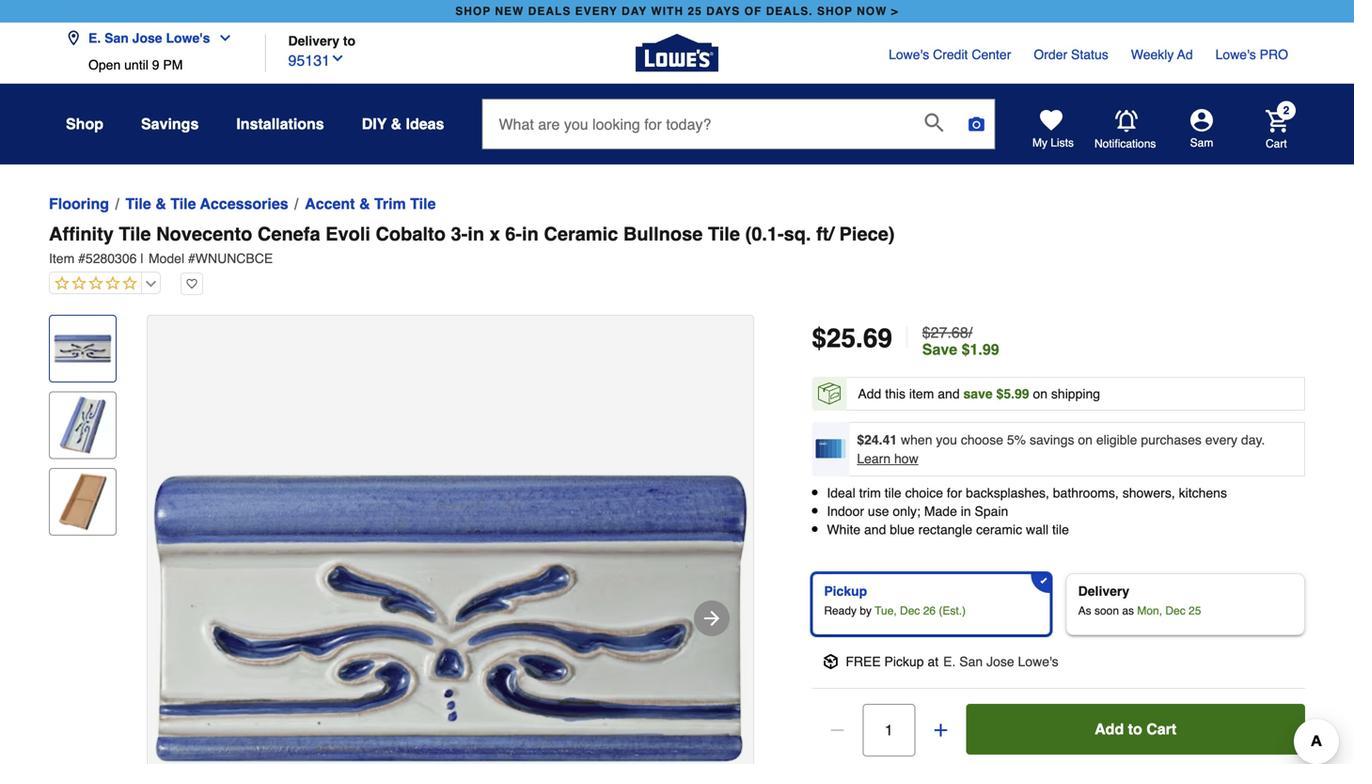 Task type: locate. For each thing, give the bounding box(es) containing it.
in
[[468, 223, 484, 245], [522, 223, 539, 245], [961, 504, 971, 519]]

delivery as soon as mon, dec 25
[[1079, 584, 1202, 618]]

camera image
[[967, 115, 986, 134]]

ideal
[[827, 486, 856, 501]]

ft/
[[817, 223, 834, 245]]

accessories
[[200, 195, 288, 213]]

0 vertical spatial pickup
[[824, 584, 867, 599]]

and right the item
[[938, 387, 960, 402]]

1 vertical spatial pickup
[[885, 654, 924, 669]]

affinity tile  #wnuncbce - thumbnail2 image
[[54, 397, 112, 455]]

save $1.99
[[923, 341, 999, 358]]

pickup up ready
[[824, 584, 867, 599]]

lowe's pro
[[1216, 47, 1289, 62]]

1 vertical spatial 25
[[827, 324, 856, 354]]

1 horizontal spatial san
[[960, 654, 983, 669]]

1 horizontal spatial &
[[359, 195, 370, 213]]

delivery up 95131
[[288, 33, 340, 48]]

installations
[[236, 115, 324, 133]]

0 vertical spatial cart
[[1266, 137, 1287, 150]]

0 horizontal spatial cart
[[1147, 721, 1177, 738]]

to
[[343, 33, 356, 48], [1128, 721, 1143, 738]]

san inside e. san jose lowe's "button"
[[105, 31, 129, 46]]

and inside ideal trim tile choice for backsplashes, bathrooms, showers, kitchens indoor use only; made in spain white and blue rectangle ceramic wall tile
[[864, 523, 886, 538]]

2 vertical spatial 25
[[1189, 605, 1202, 618]]

soon
[[1095, 605, 1119, 618]]

1 vertical spatial and
[[864, 523, 886, 538]]

in down for
[[961, 504, 971, 519]]

choose
[[961, 433, 1004, 448]]

shipping image
[[818, 383, 841, 405]]

add for add to cart
[[1095, 721, 1124, 738]]

weekly ad link
[[1131, 45, 1193, 64]]

model
[[149, 251, 184, 266]]

accent & trim tile
[[305, 195, 436, 213]]

and
[[938, 387, 960, 402], [864, 523, 886, 538]]

$24.41 when you choose 5% savings on eligible purchases every day. learn how
[[857, 433, 1265, 467]]

0 horizontal spatial on
[[1033, 387, 1048, 402]]

on inside $24.41 when you choose 5% savings on eligible purchases every day. learn how
[[1078, 433, 1093, 448]]

day.
[[1241, 433, 1265, 448]]

learn how button
[[857, 450, 919, 468]]

dec left 26
[[900, 605, 920, 618]]

for
[[947, 486, 962, 501]]

1 vertical spatial add
[[1095, 721, 1124, 738]]

0 horizontal spatial tile
[[885, 486, 902, 501]]

e.
[[88, 31, 101, 46], [944, 654, 956, 669]]

shop left new
[[455, 5, 491, 18]]

1 vertical spatial to
[[1128, 721, 1143, 738]]

0 horizontal spatial to
[[343, 33, 356, 48]]

& up novecento on the top left of page
[[155, 195, 166, 213]]

ideas
[[406, 115, 444, 133]]

None search field
[[482, 99, 996, 165]]

0 vertical spatial add
[[858, 387, 882, 402]]

1 horizontal spatial 25
[[827, 324, 856, 354]]

0 vertical spatial san
[[105, 31, 129, 46]]

0 horizontal spatial san
[[105, 31, 129, 46]]

my
[[1033, 136, 1048, 150]]

& inside button
[[391, 115, 402, 133]]

1 vertical spatial cart
[[1147, 721, 1177, 738]]

e. right the location image
[[88, 31, 101, 46]]

now
[[857, 5, 887, 18]]

0 vertical spatial to
[[343, 33, 356, 48]]

1 horizontal spatial #
[[188, 251, 195, 266]]

free pickup at e. san jose lowe's
[[846, 654, 1059, 669]]

lists
[[1051, 136, 1074, 150]]

diy
[[362, 115, 387, 133]]

affinity tile  #wnuncbce image
[[148, 316, 753, 765]]

day
[[622, 5, 647, 18]]

0 horizontal spatial pickup
[[824, 584, 867, 599]]

.
[[856, 324, 863, 354]]

when
[[901, 433, 933, 448]]

new
[[495, 5, 524, 18]]

jose right at on the right bottom
[[987, 654, 1015, 669]]

center
[[972, 47, 1011, 62]]

in right x
[[522, 223, 539, 245]]

free
[[846, 654, 881, 669]]

&
[[391, 115, 402, 133], [155, 195, 166, 213], [359, 195, 370, 213]]

1 vertical spatial san
[[960, 654, 983, 669]]

1 horizontal spatial add
[[1095, 721, 1124, 738]]

1 horizontal spatial shop
[[817, 5, 853, 18]]

option group
[[805, 566, 1313, 643]]

rectangle
[[919, 523, 973, 538]]

# right item at top left
[[78, 251, 86, 266]]

(0.1-
[[745, 223, 784, 245]]

blue
[[890, 523, 915, 538]]

lowe's credit center
[[889, 47, 1011, 62]]

accent & trim tile link
[[305, 193, 436, 215]]

flooring
[[49, 195, 109, 213]]

tile up only;
[[885, 486, 902, 501]]

Search Query text field
[[483, 100, 910, 149]]

e. san jose lowe's button
[[66, 19, 240, 57]]

tile right wall
[[1053, 523, 1069, 538]]

search image
[[925, 113, 944, 132]]

25 left 69 at the right top of page
[[827, 324, 856, 354]]

ceramic
[[976, 523, 1023, 538]]

on left the "eligible"
[[1078, 433, 1093, 448]]

0 horizontal spatial shop
[[455, 5, 491, 18]]

& for diy
[[391, 115, 402, 133]]

1 horizontal spatial and
[[938, 387, 960, 402]]

tile up 5280306
[[119, 223, 151, 245]]

notifications
[[1095, 137, 1156, 150]]

lowe's credit center link
[[889, 45, 1011, 64]]

savings
[[141, 115, 199, 133]]

order status link
[[1034, 45, 1109, 64]]

1 horizontal spatial to
[[1128, 721, 1143, 738]]

2 horizontal spatial &
[[391, 115, 402, 133]]

open until 9 pm
[[88, 57, 183, 72]]

wnuncbce
[[195, 251, 273, 266]]

& left trim
[[359, 195, 370, 213]]

order
[[1034, 47, 1068, 62]]

add to cart
[[1095, 721, 1177, 738]]

how
[[895, 451, 919, 467]]

25 for delivery
[[1189, 605, 1202, 618]]

1 horizontal spatial e.
[[944, 654, 956, 669]]

x
[[490, 223, 500, 245]]

0 horizontal spatial jose
[[132, 31, 162, 46]]

25 inside delivery as soon as mon, dec 25
[[1189, 605, 1202, 618]]

as
[[1079, 605, 1092, 618]]

# right model
[[188, 251, 195, 266]]

tile
[[885, 486, 902, 501], [1053, 523, 1069, 538]]

1 horizontal spatial tile
[[1053, 523, 1069, 538]]

& for accent
[[359, 195, 370, 213]]

25
[[688, 5, 702, 18], [827, 324, 856, 354], [1189, 605, 1202, 618]]

to inside button
[[1128, 721, 1143, 738]]

jose inside e. san jose lowe's "button"
[[132, 31, 162, 46]]

0 horizontal spatial dec
[[900, 605, 920, 618]]

backsplashes,
[[966, 486, 1050, 501]]

use
[[868, 504, 889, 519]]

0 vertical spatial jose
[[132, 31, 162, 46]]

pickup inside pickup ready by tue, dec 26 (est.)
[[824, 584, 867, 599]]

in inside ideal trim tile choice for backsplashes, bathrooms, showers, kitchens indoor use only; made in spain white and blue rectangle ceramic wall tile
[[961, 504, 971, 519]]

1 vertical spatial |
[[904, 322, 911, 355]]

1 dec from the left
[[900, 605, 920, 618]]

in left x
[[468, 223, 484, 245]]

pickup left at on the right bottom
[[885, 654, 924, 669]]

pickup ready by tue, dec 26 (est.)
[[824, 584, 966, 618]]

0 horizontal spatial |
[[140, 251, 144, 266]]

choice
[[905, 486, 943, 501]]

delivery to
[[288, 33, 356, 48]]

jose up 9
[[132, 31, 162, 46]]

plus image
[[931, 721, 950, 740]]

delivery inside delivery as soon as mon, dec 25
[[1079, 584, 1130, 599]]

1 horizontal spatial dec
[[1166, 605, 1186, 618]]

delivery up soon
[[1079, 584, 1130, 599]]

0 horizontal spatial &
[[155, 195, 166, 213]]

0 vertical spatial tile
[[885, 486, 902, 501]]

chevron down image
[[210, 31, 233, 46]]

2
[[1284, 104, 1290, 117]]

jose
[[132, 31, 162, 46], [987, 654, 1015, 669]]

0 vertical spatial 25
[[688, 5, 702, 18]]

learn
[[857, 451, 891, 467]]

0 horizontal spatial 25
[[688, 5, 702, 18]]

dec right mon,
[[1166, 605, 1186, 618]]

affinity tile  #wnuncbce - thumbnail3 image
[[54, 473, 112, 532]]

e. right at on the right bottom
[[944, 654, 956, 669]]

0 horizontal spatial add
[[858, 387, 882, 402]]

1 vertical spatial jose
[[987, 654, 1015, 669]]

lowe's home improvement notification center image
[[1116, 110, 1138, 132]]

1 vertical spatial tile
[[1053, 523, 1069, 538]]

0 horizontal spatial delivery
[[288, 33, 340, 48]]

dec
[[900, 605, 920, 618], [1166, 605, 1186, 618]]

| right 69 at the right top of page
[[904, 322, 911, 355]]

0 horizontal spatial e.
[[88, 31, 101, 46]]

0 horizontal spatial and
[[864, 523, 886, 538]]

san
[[105, 31, 129, 46], [960, 654, 983, 669]]

0 vertical spatial |
[[140, 251, 144, 266]]

location image
[[66, 31, 81, 46]]

2 horizontal spatial in
[[961, 504, 971, 519]]

tile up novecento on the top left of page
[[170, 195, 196, 213]]

3-
[[451, 223, 468, 245]]

0 vertical spatial e.
[[88, 31, 101, 46]]

deals.
[[766, 5, 813, 18]]

tile left (0.1-
[[708, 223, 740, 245]]

1 horizontal spatial on
[[1078, 433, 1093, 448]]

25 right with
[[688, 5, 702, 18]]

25 right mon,
[[1189, 605, 1202, 618]]

on right the $5.99
[[1033, 387, 1048, 402]]

spain
[[975, 504, 1009, 519]]

0 horizontal spatial #
[[78, 251, 86, 266]]

1 vertical spatial delivery
[[1079, 584, 1130, 599]]

tile & tile accessories link
[[126, 193, 288, 215]]

and down use
[[864, 523, 886, 538]]

2 dec from the left
[[1166, 605, 1186, 618]]

at
[[928, 654, 939, 669]]

shop
[[455, 5, 491, 18], [817, 5, 853, 18]]

delivery
[[288, 33, 340, 48], [1079, 584, 1130, 599]]

2 horizontal spatial 25
[[1189, 605, 1202, 618]]

add inside button
[[1095, 721, 1124, 738]]

2 # from the left
[[188, 251, 195, 266]]

| left model
[[140, 251, 144, 266]]

mon,
[[1138, 605, 1163, 618]]

san right at on the right bottom
[[960, 654, 983, 669]]

0 horizontal spatial in
[[468, 223, 484, 245]]

0 vertical spatial on
[[1033, 387, 1048, 402]]

1 horizontal spatial delivery
[[1079, 584, 1130, 599]]

$
[[812, 324, 827, 354]]

indoor
[[827, 504, 864, 519]]

this
[[885, 387, 906, 402]]

1 vertical spatial on
[[1078, 433, 1093, 448]]

#
[[78, 251, 86, 266], [188, 251, 195, 266]]

shop left now
[[817, 5, 853, 18]]

0 vertical spatial delivery
[[288, 33, 340, 48]]

san up open
[[105, 31, 129, 46]]

& right diy
[[391, 115, 402, 133]]



Task type: vqa. For each thing, say whether or not it's contained in the screenshot.
Moulding & Millwork
no



Task type: describe. For each thing, give the bounding box(es) containing it.
piece)
[[840, 223, 895, 245]]

pm
[[163, 57, 183, 72]]

69
[[863, 324, 893, 354]]

2 shop from the left
[[817, 5, 853, 18]]

delivery for as
[[1079, 584, 1130, 599]]

(est.)
[[939, 605, 966, 618]]

$27.68
[[923, 324, 969, 341]]

$24.41
[[857, 433, 897, 448]]

on for shipping
[[1033, 387, 1048, 402]]

you
[[936, 433, 957, 448]]

affinity tile novecento cenefa evoli cobalto 3-in x 6-in ceramic bullnose tile (0.1-sq. ft/ piece) item # 5280306 | model # wnuncbce
[[49, 223, 895, 266]]

affinity
[[49, 223, 114, 245]]

heart outline image
[[181, 273, 203, 295]]

my lists
[[1033, 136, 1074, 150]]

cobalto
[[376, 223, 446, 245]]

shop new deals every day with 25 days of deals. shop now >
[[455, 5, 899, 18]]

| inside 'affinity tile novecento cenefa evoli cobalto 3-in x 6-in ceramic bullnose tile (0.1-sq. ft/ piece) item # 5280306 | model # wnuncbce'
[[140, 251, 144, 266]]

6-
[[505, 223, 522, 245]]

weekly
[[1131, 47, 1174, 62]]

with
[[651, 5, 684, 18]]

e. san jose lowe's
[[88, 31, 210, 46]]

save
[[923, 341, 958, 358]]

status
[[1071, 47, 1109, 62]]

order status
[[1034, 47, 1109, 62]]

tile up cobalto
[[410, 195, 436, 213]]

trim
[[859, 486, 881, 501]]

1 vertical spatial e.
[[944, 654, 956, 669]]

0 vertical spatial and
[[938, 387, 960, 402]]

arrow right image
[[701, 608, 723, 630]]

sam
[[1190, 136, 1214, 150]]

showers,
[[1123, 486, 1175, 501]]

add for add this item and save $5.99 on shipping
[[858, 387, 882, 402]]

save
[[964, 387, 993, 402]]

Stepper number input field with increment and decrement buttons number field
[[863, 704, 915, 757]]

lowe's pro link
[[1216, 45, 1289, 64]]

1 horizontal spatial pickup
[[885, 654, 924, 669]]

add this item and save $5.99 on shipping
[[858, 387, 1101, 402]]

shop button
[[66, 107, 103, 141]]

9
[[152, 57, 159, 72]]

1 horizontal spatial cart
[[1266, 137, 1287, 150]]

as
[[1122, 605, 1134, 618]]

diy & ideas
[[362, 115, 444, 133]]

cenefa
[[258, 223, 320, 245]]

1 horizontal spatial jose
[[987, 654, 1015, 669]]

25 for shop
[[688, 5, 702, 18]]

$1.99
[[962, 341, 999, 358]]

5%
[[1007, 433, 1026, 448]]

ready
[[824, 605, 857, 618]]

on for eligible
[[1078, 433, 1093, 448]]

savings
[[1030, 433, 1075, 448]]

item
[[49, 251, 75, 266]]

days
[[706, 5, 741, 18]]

tue,
[[875, 605, 897, 618]]

cart inside button
[[1147, 721, 1177, 738]]

until
[[124, 57, 148, 72]]

delivery for to
[[288, 33, 340, 48]]

option group containing pickup
[[805, 566, 1313, 643]]

zero stars image
[[50, 276, 137, 293]]

lowe's home improvement cart image
[[1266, 110, 1289, 132]]

lowe's inside "button"
[[166, 31, 210, 46]]

minus image
[[828, 721, 847, 740]]

credit
[[933, 47, 968, 62]]

$ 25 . 69
[[812, 324, 893, 354]]

dec inside delivery as soon as mon, dec 25
[[1166, 605, 1186, 618]]

deals
[[528, 5, 571, 18]]

purchases
[[1141, 433, 1202, 448]]

shop
[[66, 115, 103, 133]]

every
[[575, 5, 618, 18]]

tile & tile accessories
[[126, 195, 288, 213]]

pickup image
[[823, 654, 838, 669]]

>
[[891, 5, 899, 18]]

eligible
[[1097, 433, 1138, 448]]

pro
[[1260, 47, 1289, 62]]

sam button
[[1157, 109, 1247, 150]]

1 # from the left
[[78, 251, 86, 266]]

trim
[[374, 195, 406, 213]]

1 shop from the left
[[455, 5, 491, 18]]

sq.
[[784, 223, 811, 245]]

chevron down image
[[330, 51, 345, 66]]

lowe's home improvement lists image
[[1040, 109, 1063, 132]]

ad
[[1177, 47, 1193, 62]]

26
[[923, 605, 936, 618]]

to for add
[[1128, 721, 1143, 738]]

open
[[88, 57, 121, 72]]

ceramic
[[544, 223, 618, 245]]

shop new deals every day with 25 days of deals. shop now > link
[[452, 0, 903, 23]]

made
[[924, 504, 957, 519]]

bullnose
[[623, 223, 703, 245]]

1 horizontal spatial |
[[904, 322, 911, 355]]

tile right flooring
[[126, 195, 151, 213]]

installations button
[[236, 107, 324, 141]]

by
[[860, 605, 872, 618]]

weekly ad
[[1131, 47, 1193, 62]]

add to cart button
[[966, 704, 1306, 755]]

& for tile
[[155, 195, 166, 213]]

dec inside pickup ready by tue, dec 26 (est.)
[[900, 605, 920, 618]]

every
[[1206, 433, 1238, 448]]

to for delivery
[[343, 33, 356, 48]]

e. inside "button"
[[88, 31, 101, 46]]

evoli
[[326, 223, 371, 245]]

lowe's home improvement logo image
[[636, 12, 719, 95]]

$5.99
[[997, 387, 1030, 402]]

item number 5 2 8 0 3 0 6 and model number w n u n c b c e element
[[49, 249, 1306, 268]]

accent
[[305, 195, 355, 213]]

ideal trim tile choice for backsplashes, bathrooms, showers, kitchens indoor use only; made in spain white and blue rectangle ceramic wall tile
[[827, 486, 1227, 538]]

1 horizontal spatial in
[[522, 223, 539, 245]]

my lists link
[[1033, 109, 1074, 150]]

shipping
[[1051, 387, 1101, 402]]

affinity tile  #wnuncbce - thumbnail image
[[54, 320, 112, 378]]

95131
[[288, 52, 330, 69]]



